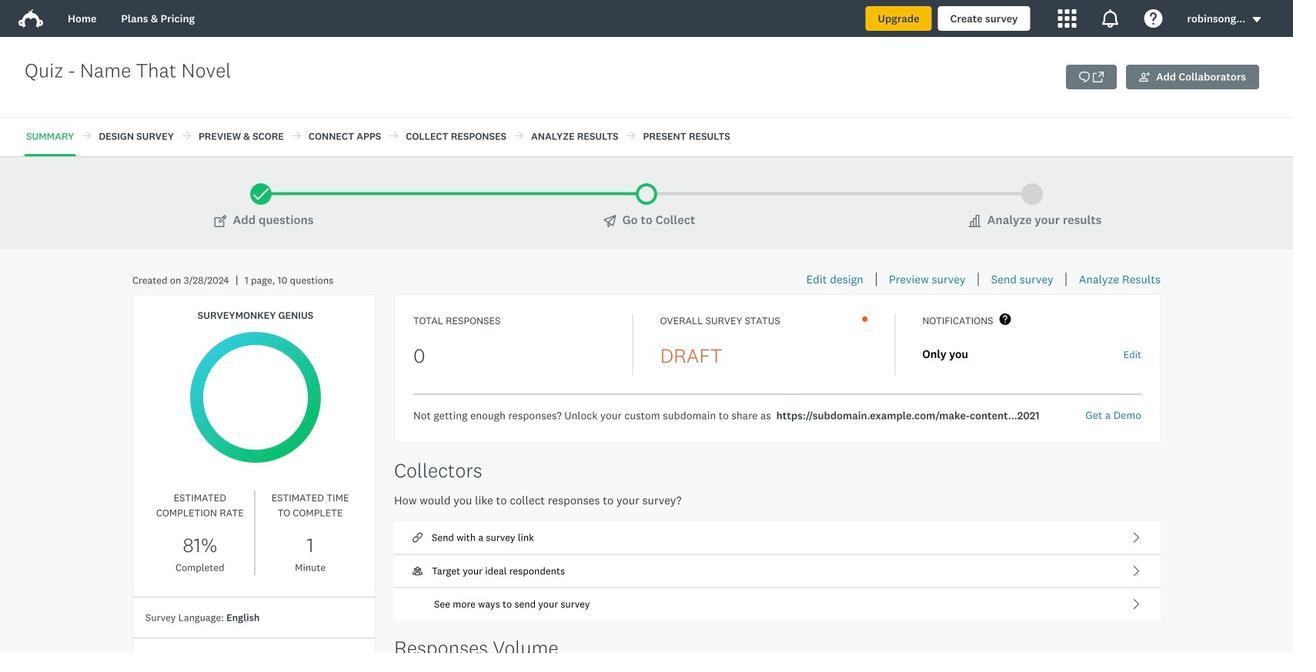 Task type: vqa. For each thing, say whether or not it's contained in the screenshot.
1st Brand logo from the bottom
yes



Task type: locate. For each thing, give the bounding box(es) containing it.
help icon image
[[1145, 9, 1163, 28]]

comment image
[[1080, 72, 1091, 82]]

2 chevronright image from the top
[[1131, 565, 1143, 577]]

check image
[[253, 182, 269, 206]]

brand logo image
[[18, 6, 43, 31], [18, 9, 43, 28]]

dropdown arrow icon image
[[1252, 14, 1263, 25], [1254, 17, 1262, 22]]

0 vertical spatial chevronright image
[[1131, 532, 1143, 543]]

products icon image
[[1058, 9, 1077, 28], [1058, 9, 1077, 28]]

chartbarvert image
[[969, 215, 982, 227]]

chevronright image
[[1131, 532, 1143, 543], [1131, 565, 1143, 577], [1131, 598, 1143, 610]]

2 brand logo image from the top
[[18, 9, 43, 28]]

2 vertical spatial chevronright image
[[1131, 598, 1143, 610]]

this link opens in a new tab image
[[1094, 72, 1104, 82], [1094, 72, 1104, 82]]

1 brand logo image from the top
[[18, 6, 43, 31]]

1 chevronright image from the top
[[1131, 532, 1143, 543]]

link image
[[413, 533, 423, 543]]

1 vertical spatial chevronright image
[[1131, 565, 1143, 577]]

3 chevronright image from the top
[[1131, 598, 1143, 610]]



Task type: describe. For each thing, give the bounding box(es) containing it.
usersgroup image
[[413, 566, 423, 576]]

chevronright image for the link image
[[1131, 532, 1143, 543]]

notification center icon image
[[1102, 9, 1120, 28]]

airplane image
[[604, 215, 617, 227]]

pencilbox image
[[214, 215, 227, 227]]

chevronright image for 'usersgroup' image
[[1131, 565, 1143, 577]]



